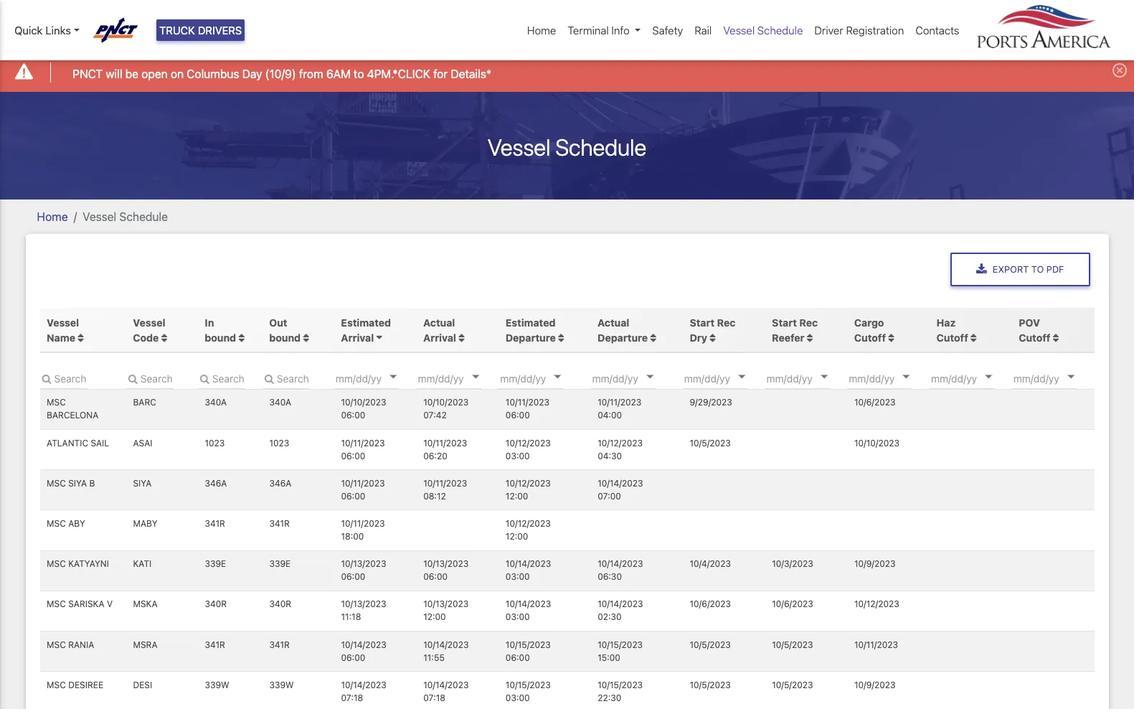 Task type: locate. For each thing, give the bounding box(es) containing it.
9/29/2023
[[690, 397, 733, 408]]

bound inside out bound
[[269, 331, 301, 344]]

terminal info link
[[562, 16, 647, 44]]

0 horizontal spatial 10/10/2023
[[341, 397, 387, 408]]

1 vertical spatial schedule
[[556, 133, 647, 160]]

sariska
[[68, 599, 105, 610]]

0 vertical spatial schedule
[[758, 24, 803, 37]]

2 bound from the left
[[269, 331, 301, 344]]

actual inside the actual departure
[[598, 316, 630, 329]]

mm/dd/yy field for 4th open calendar icon from the left
[[848, 367, 934, 389]]

msc left b on the bottom of page
[[47, 478, 66, 489]]

1 vertical spatial home link
[[37, 210, 68, 223]]

msc for msc desiree
[[47, 680, 66, 690]]

rail link
[[689, 16, 718, 44]]

10/15/2023 for 03:00
[[506, 680, 551, 690]]

dry
[[690, 331, 708, 344]]

actual for actual arrival
[[424, 316, 455, 329]]

mm/dd/yy field down reefer
[[766, 367, 852, 389]]

b
[[89, 478, 95, 489]]

rec inside start rec dry
[[718, 316, 736, 329]]

1 horizontal spatial 339e
[[269, 559, 291, 569]]

10/11/2023 06:00 for 10/11/2023 08:12
[[341, 478, 385, 502]]

3 mm/dd/yy field from the left
[[499, 367, 585, 389]]

2 horizontal spatial vessel schedule
[[724, 24, 803, 37]]

start inside start rec dry
[[690, 316, 715, 329]]

10/5/2023
[[690, 438, 731, 448], [690, 639, 731, 650], [772, 639, 814, 650], [690, 680, 731, 690], [772, 680, 814, 690]]

cutoff for pov
[[1019, 331, 1051, 344]]

0 horizontal spatial 340a
[[205, 397, 227, 408]]

10/12/2023 04:30
[[598, 438, 643, 461]]

1 horizontal spatial departure
[[598, 331, 648, 344]]

06:00
[[341, 410, 366, 421], [506, 410, 530, 421], [341, 450, 366, 461], [341, 491, 366, 502], [341, 571, 366, 582], [424, 571, 448, 582], [341, 652, 366, 663], [506, 652, 530, 663]]

rec for start rec dry
[[718, 316, 736, 329]]

10/13/2023 up 11:18
[[341, 599, 387, 610]]

cutoff down haz
[[937, 331, 969, 344]]

0 horizontal spatial bound
[[205, 331, 236, 344]]

2 10/12/2023 12:00 from the top
[[506, 518, 551, 542]]

3 msc from the top
[[47, 518, 66, 529]]

arrival inside the estimated arrival
[[341, 331, 374, 344]]

0 horizontal spatial rec
[[718, 316, 736, 329]]

details*
[[451, 67, 492, 80]]

08:12
[[424, 491, 446, 502]]

siya down asai
[[133, 478, 152, 489]]

10/11/2023 06:00
[[506, 397, 550, 421], [341, 438, 385, 461], [341, 478, 385, 502]]

10/11/2023 06:20
[[424, 438, 467, 461]]

start for dry
[[690, 316, 715, 329]]

1 horizontal spatial 1023
[[269, 438, 289, 448]]

2 vertical spatial 12:00
[[424, 612, 446, 623]]

2 siya from the left
[[133, 478, 152, 489]]

10/14/2023 07:18
[[341, 680, 387, 703], [424, 680, 469, 703]]

1 vertical spatial 12:00
[[506, 531, 529, 542]]

1 horizontal spatial estimated
[[506, 316, 556, 329]]

1 rec from the left
[[718, 316, 736, 329]]

1 horizontal spatial 339w
[[269, 680, 294, 690]]

10/12/2023 for 341r
[[506, 518, 551, 529]]

10/13/2023 12:00
[[424, 599, 469, 623]]

8 mm/dd/yy field from the left
[[930, 367, 1016, 389]]

mm/dd/yy field down cargo cutoff on the right top of page
[[848, 367, 934, 389]]

0 horizontal spatial arrival
[[341, 331, 374, 344]]

2 arrival from the left
[[424, 331, 456, 344]]

2 actual from the left
[[598, 316, 630, 329]]

5 open calendar image from the left
[[986, 375, 993, 379]]

contacts link
[[910, 16, 966, 44]]

mm/dd/yy field for third open calendar icon
[[766, 367, 852, 389]]

estimated inside "estimated departure"
[[506, 316, 556, 329]]

home link
[[522, 16, 562, 44], [37, 210, 68, 223]]

10/15/2023 up 22:30
[[598, 680, 643, 690]]

msc rania
[[47, 639, 94, 650]]

1 10/14/2023 03:00 from the top
[[506, 559, 551, 582]]

10/12/2023 12:00
[[506, 478, 551, 502], [506, 518, 551, 542]]

10/5/2023 for 10/15/2023 22:30
[[690, 680, 731, 690]]

start up reefer
[[772, 316, 797, 329]]

1 start from the left
[[690, 316, 715, 329]]

10/13/2023
[[341, 559, 387, 569], [424, 559, 469, 569], [341, 599, 387, 610], [424, 599, 469, 610]]

0 horizontal spatial siya
[[68, 478, 87, 489]]

03:00 for 10/13/2023 12:00
[[506, 612, 530, 623]]

06:30
[[598, 571, 622, 582]]

mm/dd/yy field
[[334, 367, 420, 389], [417, 367, 503, 389], [499, 367, 585, 389], [591, 367, 677, 389], [683, 367, 769, 389], [766, 367, 852, 389], [848, 367, 934, 389], [930, 367, 1016, 389], [1013, 367, 1099, 389]]

2 open calendar image from the left
[[647, 375, 654, 379]]

0 horizontal spatial estimated
[[341, 316, 391, 329]]

0 horizontal spatial 346a
[[205, 478, 227, 489]]

2 10/14/2023 03:00 from the top
[[506, 599, 551, 623]]

1 horizontal spatial cutoff
[[937, 331, 969, 344]]

msc for msc rania
[[47, 639, 66, 650]]

10/11/2023 06:00 up 10/11/2023 18:00
[[341, 478, 385, 502]]

1 horizontal spatial actual
[[598, 316, 630, 329]]

10/15/2023 down 10/15/2023 06:00 at the left of the page
[[506, 680, 551, 690]]

03:00 inside 10/12/2023 03:00
[[506, 450, 530, 461]]

2 horizontal spatial cutoff
[[1019, 331, 1051, 344]]

rec inside start rec reefer
[[800, 316, 818, 329]]

10/11/2023
[[506, 397, 550, 408], [598, 397, 642, 408], [341, 438, 385, 448], [424, 438, 467, 448], [341, 478, 385, 489], [424, 478, 467, 489], [341, 518, 385, 529], [855, 639, 899, 650]]

6 mm/dd/yy field from the left
[[766, 367, 852, 389]]

cutoff down cargo
[[855, 331, 886, 344]]

siya left b on the bottom of page
[[68, 478, 87, 489]]

1 actual from the left
[[424, 316, 455, 329]]

msc left desiree
[[47, 680, 66, 690]]

0 vertical spatial 12:00
[[506, 491, 529, 502]]

11:18
[[341, 612, 361, 623]]

1 340r from the left
[[205, 599, 227, 610]]

cutoff down pov
[[1019, 331, 1051, 344]]

10/5/2023 for 10/12/2023 04:30
[[690, 438, 731, 448]]

2 10/14/2023 07:18 from the left
[[424, 680, 469, 703]]

mm/dd/yy field up 9/29/2023
[[683, 367, 769, 389]]

1 vertical spatial 10/11/2023 06:00
[[341, 438, 385, 461]]

start rec reefer
[[772, 316, 818, 344]]

msc katyayni
[[47, 559, 109, 569]]

msc left aby
[[47, 518, 66, 529]]

msc up barcelona
[[47, 397, 66, 408]]

10/15/2023 up 10/15/2023 03:00
[[506, 639, 551, 650]]

1 346a from the left
[[205, 478, 227, 489]]

1 vertical spatial 10/9/2023
[[855, 680, 896, 690]]

3 cutoff from the left
[[1019, 331, 1051, 344]]

3 open calendar image from the left
[[821, 375, 828, 379]]

339e
[[205, 559, 226, 569], [269, 559, 291, 569]]

1 horizontal spatial 340r
[[269, 599, 291, 610]]

0 horizontal spatial cutoff
[[855, 331, 886, 344]]

1 03:00 from the top
[[506, 450, 530, 461]]

0 horizontal spatial actual
[[424, 316, 455, 329]]

cutoff
[[855, 331, 886, 344], [937, 331, 969, 344], [1019, 331, 1051, 344]]

3 03:00 from the top
[[506, 612, 530, 623]]

0 vertical spatial vessel schedule
[[724, 24, 803, 37]]

open calendar image
[[390, 375, 397, 379], [647, 375, 654, 379], [821, 375, 828, 379], [903, 375, 910, 379], [986, 375, 993, 379]]

10/11/2023 06:00 up 10/12/2023 03:00
[[506, 397, 550, 421]]

10/12/2023 for 346a
[[506, 478, 551, 489]]

vessel schedule
[[724, 24, 803, 37], [488, 133, 647, 160], [83, 210, 168, 223]]

1023
[[205, 438, 225, 448], [269, 438, 289, 448]]

2 vertical spatial vessel schedule
[[83, 210, 168, 223]]

7 msc from the top
[[47, 680, 66, 690]]

10/14/2023 07:00
[[598, 478, 643, 502]]

msc inside msc barcelona
[[47, 397, 66, 408]]

10/13/2023 down "18:00"
[[341, 559, 387, 569]]

6 msc from the top
[[47, 639, 66, 650]]

start up "dry"
[[690, 316, 715, 329]]

mm/dd/yy field for fifth open calendar icon
[[930, 367, 1016, 389]]

12:00
[[506, 491, 529, 502], [506, 531, 529, 542], [424, 612, 446, 623]]

5 mm/dd/yy field from the left
[[683, 367, 769, 389]]

4 mm/dd/yy field from the left
[[591, 367, 677, 389]]

bound down the out
[[269, 331, 301, 344]]

None field
[[40, 367, 87, 389], [126, 367, 174, 389], [198, 367, 245, 389], [263, 367, 310, 389], [40, 367, 87, 389], [126, 367, 174, 389], [198, 367, 245, 389], [263, 367, 310, 389]]

0 horizontal spatial start
[[690, 316, 715, 329]]

2 07:18 from the left
[[424, 692, 446, 703]]

actual inside actual arrival
[[424, 316, 455, 329]]

in bound
[[205, 316, 239, 344]]

2 vertical spatial schedule
[[119, 210, 168, 223]]

3 open calendar image from the left
[[739, 375, 746, 379]]

10/14/2023 07:18 down the 10/14/2023 06:00
[[341, 680, 387, 703]]

1 10/9/2023 from the top
[[855, 559, 896, 569]]

out
[[269, 316, 287, 329]]

1 horizontal spatial arrival
[[424, 331, 456, 344]]

0 horizontal spatial departure
[[506, 331, 556, 344]]

1 vertical spatial 10/14/2023 03:00
[[506, 599, 551, 623]]

2 departure from the left
[[598, 331, 648, 344]]

1 horizontal spatial 10/10/2023
[[424, 397, 469, 408]]

10/13/2023 up 10/13/2023 12:00
[[424, 559, 469, 569]]

10/10/2023
[[341, 397, 387, 408], [424, 397, 469, 408], [855, 438, 900, 448]]

2 horizontal spatial schedule
[[758, 24, 803, 37]]

mm/dd/yy field for 2nd open calendar icon from left
[[591, 367, 677, 389]]

10/15/2023 15:00
[[598, 639, 643, 663]]

0 horizontal spatial 340r
[[205, 599, 227, 610]]

mm/dd/yy field up the 10/11/2023 04:00
[[591, 367, 677, 389]]

2 340r from the left
[[269, 599, 291, 610]]

1 10/12/2023 12:00 from the top
[[506, 478, 551, 502]]

03:00 for 10/11/2023 06:20
[[506, 450, 530, 461]]

10/14/2023 03:00 for 10/13/2023 12:00
[[506, 599, 551, 623]]

1 horizontal spatial 10/14/2023 07:18
[[424, 680, 469, 703]]

driver registration
[[815, 24, 905, 37]]

1 horizontal spatial start
[[772, 316, 797, 329]]

10/11/2023 06:00 down 10/10/2023 06:00 at the bottom left
[[341, 438, 385, 461]]

2 10/13/2023 06:00 from the left
[[424, 559, 469, 582]]

msc
[[47, 397, 66, 408], [47, 478, 66, 489], [47, 518, 66, 529], [47, 559, 66, 569], [47, 599, 66, 610], [47, 639, 66, 650], [47, 680, 66, 690]]

1 departure from the left
[[506, 331, 556, 344]]

bound for in
[[205, 331, 236, 344]]

0 vertical spatial 10/9/2023
[[855, 559, 896, 569]]

5 msc from the top
[[47, 599, 66, 610]]

02:30
[[598, 612, 622, 623]]

346a
[[205, 478, 227, 489], [269, 478, 292, 489]]

1 horizontal spatial 10/6/2023
[[772, 599, 814, 610]]

0 horizontal spatial home link
[[37, 210, 68, 223]]

0 vertical spatial home
[[528, 24, 557, 37]]

start for reefer
[[772, 316, 797, 329]]

mm/dd/yy field down "estimated departure"
[[499, 367, 585, 389]]

estimated for arrival
[[341, 316, 391, 329]]

drivers
[[198, 24, 242, 37]]

1 horizontal spatial 340a
[[269, 397, 292, 408]]

1 horizontal spatial 07:18
[[424, 692, 446, 703]]

mm/dd/yy field down haz cutoff
[[930, 367, 1016, 389]]

0 vertical spatial 10/11/2023 06:00
[[506, 397, 550, 421]]

0 horizontal spatial home
[[37, 210, 68, 223]]

03:00 inside 10/15/2023 03:00
[[506, 692, 530, 703]]

quick links link
[[14, 22, 79, 38]]

06:00 inside the 10/14/2023 06:00
[[341, 652, 366, 663]]

10/14/2023 07:18 down 11:55
[[424, 680, 469, 703]]

0 vertical spatial home link
[[522, 16, 562, 44]]

start inside start rec reefer
[[772, 316, 797, 329]]

4 msc from the top
[[47, 559, 66, 569]]

07:18
[[341, 692, 363, 703], [424, 692, 446, 703]]

arrival for estimated arrival
[[341, 331, 374, 344]]

07:42
[[424, 410, 447, 421]]

1 mm/dd/yy field from the left
[[334, 367, 420, 389]]

2 339w from the left
[[269, 680, 294, 690]]

bound for out
[[269, 331, 301, 344]]

4 open calendar image from the left
[[1068, 375, 1075, 379]]

arrival
[[341, 331, 374, 344], [424, 331, 456, 344]]

10/14/2023 06:30
[[598, 559, 643, 582]]

1 horizontal spatial 10/13/2023 06:00
[[424, 559, 469, 582]]

2 estimated from the left
[[506, 316, 556, 329]]

msc left sariska
[[47, 599, 66, 610]]

2 mm/dd/yy field from the left
[[417, 367, 503, 389]]

0 vertical spatial 10/12/2023 12:00
[[506, 478, 551, 502]]

07:18 down 11:55
[[424, 692, 446, 703]]

msc left the rania
[[47, 639, 66, 650]]

bound down in
[[205, 331, 236, 344]]

06:00 inside 10/15/2023 06:00
[[506, 652, 530, 663]]

06:00 inside 10/10/2023 06:00
[[341, 410, 366, 421]]

10/15/2023 up 15:00
[[598, 639, 643, 650]]

1 horizontal spatial schedule
[[556, 133, 647, 160]]

mm/dd/yy field for 4th open calendar image from the right
[[417, 367, 503, 389]]

2 cutoff from the left
[[937, 331, 969, 344]]

2 start from the left
[[772, 316, 797, 329]]

10/13/2023 06:00 up 10/13/2023 12:00
[[424, 559, 469, 582]]

0 horizontal spatial 10/14/2023 07:18
[[341, 680, 387, 703]]

estimated arrival
[[341, 316, 391, 344]]

1 horizontal spatial siya
[[133, 478, 152, 489]]

siya
[[68, 478, 87, 489], [133, 478, 152, 489]]

bound
[[205, 331, 236, 344], [269, 331, 301, 344]]

10/13/2023 11:18
[[341, 599, 387, 623]]

2 msc from the top
[[47, 478, 66, 489]]

10/9/2023 for 10/5/2023
[[855, 680, 896, 690]]

2 339e from the left
[[269, 559, 291, 569]]

1 cutoff from the left
[[855, 331, 886, 344]]

bound inside "in bound"
[[205, 331, 236, 344]]

2 03:00 from the top
[[506, 571, 530, 582]]

safety link
[[647, 16, 689, 44]]

10/13/2023 06:00 down "18:00"
[[341, 559, 387, 582]]

asai
[[133, 438, 152, 448]]

start
[[690, 316, 715, 329], [772, 316, 797, 329]]

mm/dd/yy field down "pov cutoff"
[[1013, 367, 1099, 389]]

1 horizontal spatial 346a
[[269, 478, 292, 489]]

12:00 for 10/11/2023 06:00
[[506, 491, 529, 502]]

0 horizontal spatial 339w
[[205, 680, 229, 690]]

mm/dd/yy field up 10/10/2023 06:00 at the bottom left
[[334, 367, 420, 389]]

1 bound from the left
[[205, 331, 236, 344]]

vessel
[[724, 24, 755, 37], [488, 133, 551, 160], [83, 210, 116, 223], [47, 316, 79, 329], [133, 316, 165, 329]]

1 vertical spatial home
[[37, 210, 68, 223]]

1 horizontal spatial bound
[[269, 331, 301, 344]]

10/11/2023 06:00 for 10/11/2023 06:20
[[341, 438, 385, 461]]

cutoff for cargo
[[855, 331, 886, 344]]

barc
[[133, 397, 156, 408]]

11:55
[[424, 652, 445, 663]]

10/14/2023 06:00
[[341, 639, 387, 663]]

1 07:18 from the left
[[341, 692, 363, 703]]

2 10/9/2023 from the top
[[855, 680, 896, 690]]

10/9/2023 for 10/3/2023
[[855, 559, 896, 569]]

0 vertical spatial 10/14/2023 03:00
[[506, 559, 551, 582]]

0 horizontal spatial 339e
[[205, 559, 226, 569]]

9 mm/dd/yy field from the left
[[1013, 367, 1099, 389]]

1 horizontal spatial vessel schedule
[[488, 133, 647, 160]]

rec left start rec reefer
[[718, 316, 736, 329]]

1 horizontal spatial rec
[[800, 316, 818, 329]]

4 03:00 from the top
[[506, 692, 530, 703]]

desiree
[[68, 680, 103, 690]]

10/9/2023
[[855, 559, 896, 569], [855, 680, 896, 690]]

7 mm/dd/yy field from the left
[[848, 367, 934, 389]]

2 rec from the left
[[800, 316, 818, 329]]

day
[[242, 67, 262, 80]]

1 arrival from the left
[[341, 331, 374, 344]]

rec up reefer
[[800, 316, 818, 329]]

open calendar image
[[472, 375, 479, 379], [554, 375, 562, 379], [739, 375, 746, 379], [1068, 375, 1075, 379]]

export to pdf
[[993, 264, 1065, 275]]

(10/9)
[[265, 67, 296, 80]]

truck
[[159, 24, 195, 37]]

2 vertical spatial 10/11/2023 06:00
[[341, 478, 385, 502]]

1 estimated from the left
[[341, 316, 391, 329]]

mm/dd/yy field up the 10/10/2023 07:42
[[417, 367, 503, 389]]

10/10/2023 for 07:42
[[424, 397, 469, 408]]

1 msc from the top
[[47, 397, 66, 408]]

1 vertical spatial vessel schedule
[[488, 133, 647, 160]]

0 horizontal spatial 10/13/2023 06:00
[[341, 559, 387, 582]]

1 vertical spatial 10/12/2023 12:00
[[506, 518, 551, 542]]

0 horizontal spatial 1023
[[205, 438, 225, 448]]

07:18 down the 10/14/2023 06:00
[[341, 692, 363, 703]]

cutoff for haz
[[937, 331, 969, 344]]

msc left katyayni
[[47, 559, 66, 569]]

0 horizontal spatial 07:18
[[341, 692, 363, 703]]

1 10/13/2023 06:00 from the left
[[341, 559, 387, 582]]



Task type: describe. For each thing, give the bounding box(es) containing it.
out bound
[[269, 316, 303, 344]]

msc for msc aby
[[47, 518, 66, 529]]

10/10/2023 07:42
[[424, 397, 469, 421]]

10/11/2023 04:00
[[598, 397, 642, 421]]

msc aby
[[47, 518, 85, 529]]

1 10/14/2023 07:18 from the left
[[341, 680, 387, 703]]

katyayni
[[68, 559, 109, 569]]

rania
[[68, 639, 94, 650]]

1 open calendar image from the left
[[390, 375, 397, 379]]

contacts
[[916, 24, 960, 37]]

10/10/2023 for 06:00
[[341, 397, 387, 408]]

name
[[47, 331, 75, 344]]

10/12/2023 for 1023
[[506, 438, 551, 448]]

07:00
[[598, 491, 621, 502]]

10/15/2023 for 06:00
[[506, 639, 551, 650]]

0 horizontal spatial vessel schedule
[[83, 210, 168, 223]]

12:00 for 10/11/2023 18:00
[[506, 531, 529, 542]]

pnct will be open on columbus day (10/9) from 6am to 4pm.*click for details* link
[[73, 65, 492, 82]]

cargo cutoff
[[855, 316, 886, 344]]

pov
[[1019, 316, 1041, 329]]

columbus
[[187, 67, 239, 80]]

mm/dd/yy field for fourth open calendar image from the left
[[1013, 367, 1099, 389]]

22:30
[[598, 692, 622, 703]]

10/13/2023 up 10/14/2023 11:55
[[424, 599, 469, 610]]

driver registration link
[[809, 16, 910, 44]]

4pm.*click
[[367, 67, 431, 80]]

in
[[205, 316, 214, 329]]

departure for estimated
[[506, 331, 556, 344]]

actual departure
[[598, 316, 648, 344]]

download image
[[977, 264, 988, 275]]

10/15/2023 22:30
[[598, 680, 643, 703]]

export
[[993, 264, 1029, 275]]

on
[[171, 67, 184, 80]]

10/11/2023 18:00
[[341, 518, 385, 542]]

msc for msc katyayni
[[47, 559, 66, 569]]

04:00
[[598, 410, 622, 421]]

desi
[[133, 680, 152, 690]]

12:00 inside 10/13/2023 12:00
[[424, 612, 446, 623]]

10/12/2023 12:00 for 10/11/2023 06:00
[[506, 478, 551, 502]]

10/14/2023 02:30
[[598, 599, 643, 623]]

2 340a from the left
[[269, 397, 292, 408]]

03:00 for 10/14/2023 07:18
[[506, 692, 530, 703]]

06:20
[[424, 450, 448, 461]]

info
[[612, 24, 630, 37]]

msra
[[133, 639, 158, 650]]

mska
[[133, 599, 158, 610]]

1 1023 from the left
[[205, 438, 225, 448]]

msc barcelona
[[47, 397, 99, 421]]

cargo
[[855, 316, 885, 329]]

10/15/2023 for 22:30
[[598, 680, 643, 690]]

msc for msc siya b
[[47, 478, 66, 489]]

1 horizontal spatial home
[[528, 24, 557, 37]]

from
[[299, 67, 323, 80]]

close image
[[1113, 63, 1128, 78]]

maby
[[133, 518, 158, 529]]

mm/dd/yy field for 2nd open calendar image from right
[[683, 367, 769, 389]]

10/15/2023 for 15:00
[[598, 639, 643, 650]]

aby
[[68, 518, 85, 529]]

registration
[[847, 24, 905, 37]]

start rec dry
[[690, 316, 736, 344]]

estimated for departure
[[506, 316, 556, 329]]

driver
[[815, 24, 844, 37]]

actual arrival
[[424, 316, 456, 344]]

for
[[434, 67, 448, 80]]

6am
[[326, 67, 351, 80]]

10/10/2023 06:00
[[341, 397, 387, 421]]

vessel name
[[47, 316, 79, 344]]

10/5/2023 for 10/15/2023 15:00
[[690, 639, 731, 650]]

departure for actual
[[598, 331, 648, 344]]

atlantic
[[47, 438, 88, 448]]

pnct will be open on columbus day (10/9) from 6am to 4pm.*click for details* alert
[[0, 53, 1135, 92]]

1 339w from the left
[[205, 680, 229, 690]]

18:00
[[341, 531, 364, 542]]

1 horizontal spatial home link
[[522, 16, 562, 44]]

03:00 for 10/13/2023 06:00
[[506, 571, 530, 582]]

2 horizontal spatial 10/10/2023
[[855, 438, 900, 448]]

quick links
[[14, 24, 71, 37]]

truck drivers link
[[156, 19, 245, 41]]

10/14/2023 03:00 for 10/13/2023 06:00
[[506, 559, 551, 582]]

2 horizontal spatial 10/6/2023
[[855, 397, 896, 408]]

truck drivers
[[159, 24, 242, 37]]

mm/dd/yy field for 2nd open calendar image from left
[[499, 367, 585, 389]]

code
[[133, 331, 159, 344]]

15:00
[[598, 652, 621, 663]]

10/12/2023 03:00
[[506, 438, 551, 461]]

arrival for actual arrival
[[424, 331, 456, 344]]

actual for actual departure
[[598, 316, 630, 329]]

open
[[142, 67, 168, 80]]

10/12/2023 12:00 for 10/11/2023 18:00
[[506, 518, 551, 542]]

msc sariska v
[[47, 599, 113, 610]]

1 340a from the left
[[205, 397, 227, 408]]

barcelona
[[47, 410, 99, 421]]

rail
[[695, 24, 712, 37]]

0 horizontal spatial 10/6/2023
[[690, 599, 731, 610]]

terminal info
[[568, 24, 630, 37]]

10/14/2023 11:55
[[424, 639, 469, 663]]

to
[[1032, 264, 1045, 275]]

10/3/2023
[[772, 559, 814, 569]]

1 open calendar image from the left
[[472, 375, 479, 379]]

msc for msc barcelona
[[47, 397, 66, 408]]

haz cutoff
[[937, 316, 969, 344]]

10/15/2023 06:00
[[506, 639, 551, 663]]

msc for msc sariska v
[[47, 599, 66, 610]]

4 open calendar image from the left
[[903, 375, 910, 379]]

vessel schedule link
[[718, 16, 809, 44]]

vessel code
[[133, 316, 165, 344]]

2 1023 from the left
[[269, 438, 289, 448]]

haz
[[937, 316, 956, 329]]

safety
[[653, 24, 684, 37]]

1 339e from the left
[[205, 559, 226, 569]]

links
[[45, 24, 71, 37]]

msc desiree
[[47, 680, 103, 690]]

1 siya from the left
[[68, 478, 87, 489]]

rec for start rec reefer
[[800, 316, 818, 329]]

v
[[107, 599, 113, 610]]

pnct
[[73, 67, 103, 80]]

04:30
[[598, 450, 622, 461]]

0 horizontal spatial schedule
[[119, 210, 168, 223]]

atlantic sail
[[47, 438, 109, 448]]

2 346a from the left
[[269, 478, 292, 489]]

pdf
[[1047, 264, 1065, 275]]

be
[[125, 67, 139, 80]]

estimated departure
[[506, 316, 556, 344]]

2 open calendar image from the left
[[554, 375, 562, 379]]

mm/dd/yy field for 1st open calendar icon from left
[[334, 367, 420, 389]]

pov cutoff
[[1019, 316, 1051, 344]]

pnct will be open on columbus day (10/9) from 6am to 4pm.*click for details*
[[73, 67, 492, 80]]

to
[[354, 67, 364, 80]]

10/4/2023
[[690, 559, 731, 569]]



Task type: vqa. For each thing, say whether or not it's contained in the screenshot.


